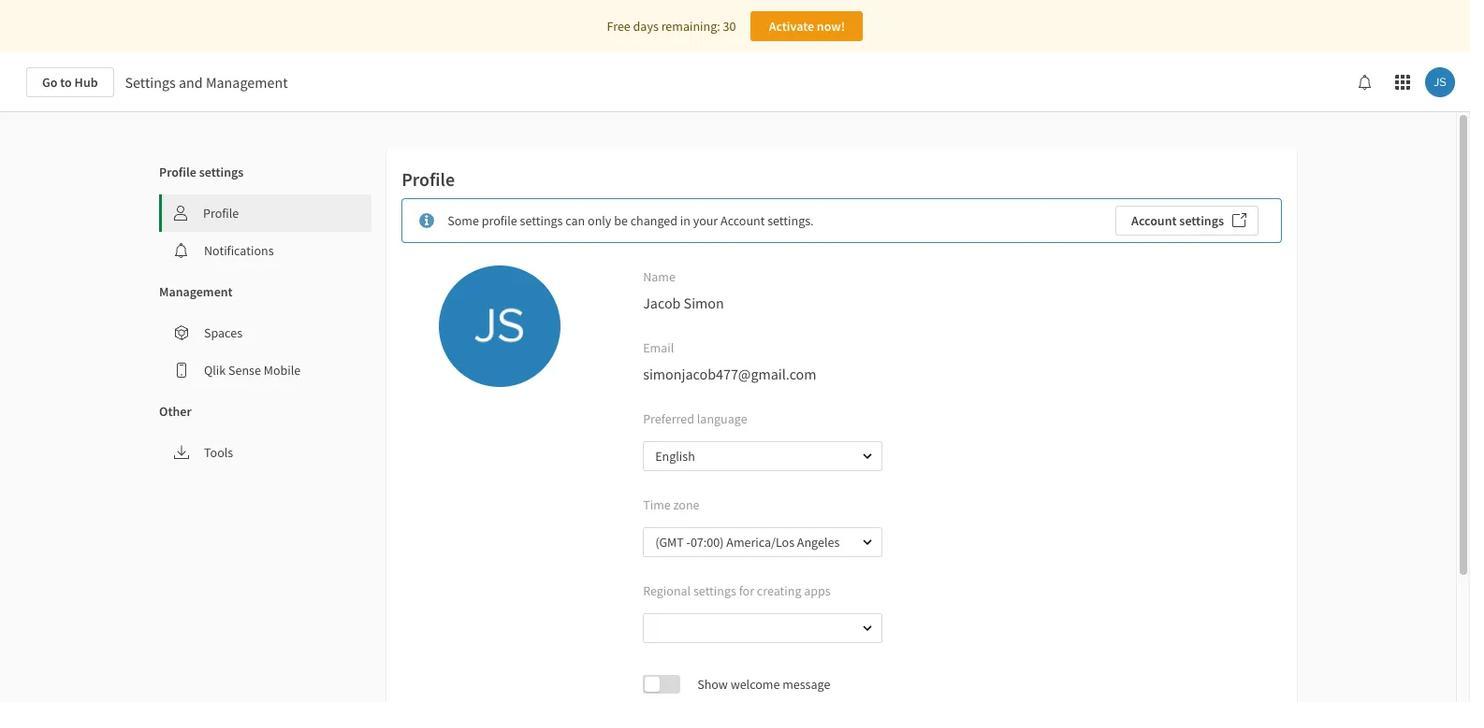 Task type: locate. For each thing, give the bounding box(es) containing it.
qlik sense mobile
[[204, 362, 301, 379]]

name
[[643, 269, 676, 285]]

only
[[588, 212, 611, 229]]

profile up 'some'
[[402, 168, 455, 191]]

activate now!
[[769, 18, 845, 35]]

profile settings
[[159, 164, 244, 181]]

qlik
[[204, 362, 226, 379]]

can
[[565, 212, 585, 229]]

mobile
[[264, 362, 301, 379]]

settings for regional settings for creating apps
[[693, 583, 736, 600]]

1 vertical spatial open image
[[862, 624, 873, 635]]

go to hub
[[42, 74, 98, 91]]

1 vertical spatial management
[[159, 284, 233, 300]]

1 horizontal spatial profile
[[203, 205, 239, 222]]

days
[[633, 18, 659, 35]]

open image up open image
[[862, 451, 873, 462]]

spaces link
[[159, 314, 372, 352]]

tools
[[204, 445, 233, 461]]

show
[[697, 677, 728, 694]]

jacob simon image
[[439, 266, 561, 387]]

settings for profile settings
[[199, 164, 244, 181]]

tools link
[[159, 434, 372, 472]]

message
[[783, 677, 830, 694]]

None text field
[[645, 528, 846, 558]]

open image down open image
[[862, 624, 873, 635]]

name jacob simon
[[643, 269, 724, 313]]

activate
[[769, 18, 814, 35]]

creating
[[757, 583, 802, 600]]

qlik sense mobile link
[[159, 352, 372, 389]]

remaining:
[[661, 18, 720, 35]]

2 horizontal spatial profile
[[402, 168, 455, 191]]

0 vertical spatial open image
[[862, 451, 873, 462]]

to
[[60, 74, 72, 91]]

jacob simon image
[[1425, 67, 1455, 97]]

None text field
[[645, 442, 846, 472], [645, 614, 846, 644], [645, 442, 846, 472], [645, 614, 846, 644]]

some profile settings can only be changed in your account settings.
[[448, 212, 814, 229]]

profile
[[159, 164, 196, 181], [402, 168, 455, 191], [203, 205, 239, 222]]

open image for preferred language
[[862, 451, 873, 462]]

profile down and
[[159, 164, 196, 181]]

0 vertical spatial management
[[206, 73, 288, 92]]

settings
[[199, 164, 244, 181], [520, 212, 563, 229], [1179, 212, 1224, 229], [693, 583, 736, 600]]

alert
[[402, 198, 1282, 243]]

your
[[693, 212, 718, 229]]

account
[[721, 212, 765, 229], [1132, 212, 1177, 229]]

free
[[607, 18, 631, 35]]

notifications
[[204, 242, 274, 259]]

open image
[[862, 451, 873, 462], [862, 624, 873, 635]]

apps
[[804, 583, 831, 600]]

settings
[[125, 73, 176, 92]]

regional
[[643, 583, 691, 600]]

activate now! link
[[751, 11, 863, 41]]

profile up notifications
[[203, 205, 239, 222]]

preferred
[[643, 411, 694, 428]]

in
[[680, 212, 691, 229]]

show welcome message
[[697, 677, 830, 694]]

other
[[159, 403, 191, 420]]

and
[[179, 73, 203, 92]]

be
[[614, 212, 628, 229]]

1 horizontal spatial account
[[1132, 212, 1177, 229]]

management up spaces on the top left of page
[[159, 284, 233, 300]]

2 open image from the top
[[862, 624, 873, 635]]

management
[[206, 73, 288, 92], [159, 284, 233, 300]]

0 horizontal spatial account
[[721, 212, 765, 229]]

0 horizontal spatial profile
[[159, 164, 196, 181]]

profile link
[[162, 195, 372, 232]]

management right and
[[206, 73, 288, 92]]

account settings link
[[1116, 206, 1259, 236]]

welcome
[[731, 677, 780, 694]]

1 open image from the top
[[862, 451, 873, 462]]



Task type: vqa. For each thing, say whether or not it's contained in the screenshot.
middle all
no



Task type: describe. For each thing, give the bounding box(es) containing it.
profile
[[482, 212, 517, 229]]

free days remaining: 30
[[607, 18, 736, 35]]

simonjacob477@gmail.com
[[643, 365, 817, 384]]

email simonjacob477@gmail.com
[[643, 340, 817, 384]]

language
[[697, 411, 747, 428]]

simon
[[684, 294, 724, 313]]

time
[[643, 497, 671, 514]]

jacob
[[643, 294, 681, 313]]

open image for regional settings for creating apps
[[862, 624, 873, 635]]

some
[[448, 212, 479, 229]]

go
[[42, 74, 58, 91]]

settings.
[[768, 212, 814, 229]]

sense
[[228, 362, 261, 379]]

email
[[643, 340, 674, 357]]

30
[[723, 18, 736, 35]]

alert containing some profile settings can only be changed in your account settings.
[[402, 198, 1282, 243]]

zone
[[673, 497, 700, 514]]

open image
[[862, 537, 873, 549]]

settings and management
[[125, 73, 288, 92]]

1 account from the left
[[721, 212, 765, 229]]

account settings
[[1132, 212, 1224, 229]]

spaces
[[204, 325, 242, 342]]

regional settings for creating apps
[[643, 583, 831, 600]]

2 account from the left
[[1132, 212, 1177, 229]]

profile inside profile link
[[203, 205, 239, 222]]

go to hub link
[[26, 67, 114, 97]]

hub
[[74, 74, 98, 91]]

settings for account settings
[[1179, 212, 1224, 229]]

changed
[[630, 212, 678, 229]]

preferred language
[[643, 411, 747, 428]]

time zone
[[643, 497, 700, 514]]

for
[[739, 583, 754, 600]]

now!
[[817, 18, 845, 35]]

notifications link
[[159, 232, 372, 270]]



